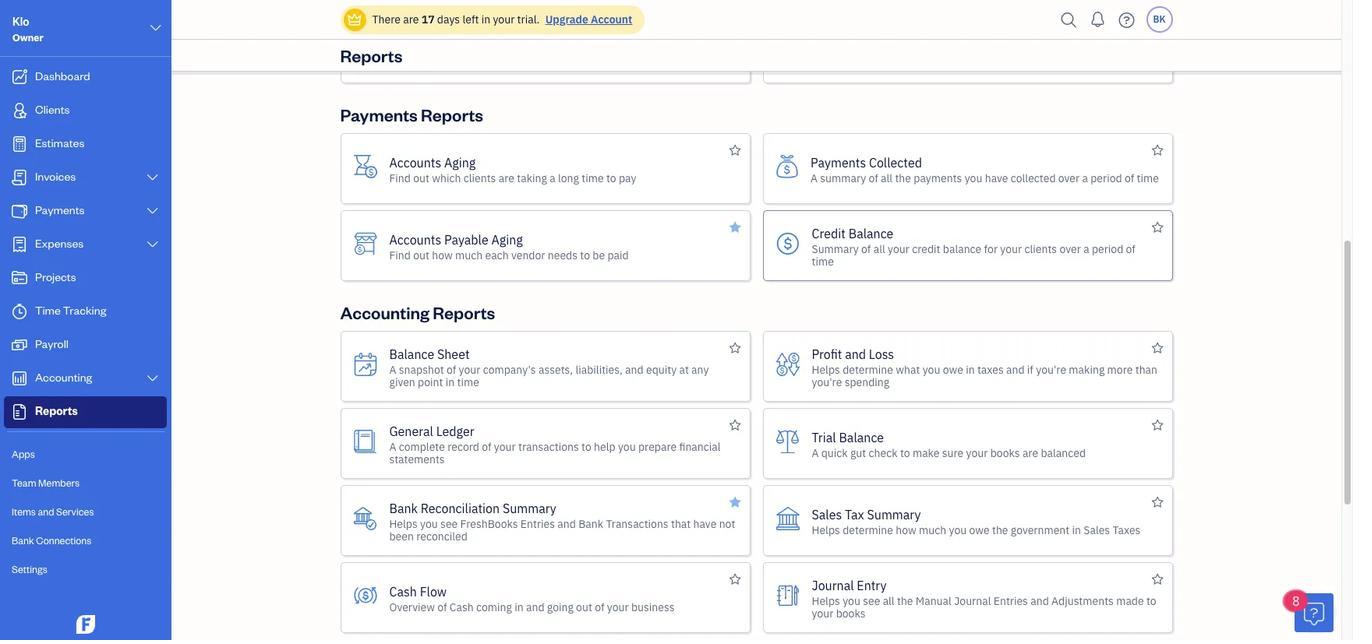 Task type: vqa. For each thing, say whether or not it's contained in the screenshot.


Task type: describe. For each thing, give the bounding box(es) containing it.
loss
[[869, 347, 895, 362]]

17
[[422, 12, 435, 27]]

summary for tax
[[867, 507, 921, 523]]

see inside journal entry helps you see all the manual journal entries and adjustments made to your books
[[863, 595, 881, 609]]

time inside payments collected a summary of all the payments you have collected over a period of time
[[1137, 171, 1159, 185]]

summary for reconciliation
[[503, 501, 557, 517]]

your inside general ledger a complete record of your transactions to help you prepare financial statements
[[494, 440, 516, 454]]

cash flow overview of cash coming in and going out of your business
[[389, 584, 675, 615]]

payments reports
[[340, 104, 484, 126]]

you inside general ledger a complete record of your transactions to help you prepare financial statements
[[618, 440, 636, 454]]

notifications image
[[1086, 4, 1111, 35]]

books inside journal entry helps you see all the manual journal entries and adjustments made to your books
[[836, 607, 866, 621]]

klo owner
[[12, 14, 43, 44]]

all for entry
[[883, 595, 895, 609]]

and inside 'link'
[[38, 506, 54, 519]]

trial.
[[517, 12, 540, 27]]

update favorite status for general ledger image
[[730, 416, 741, 435]]

8
[[1293, 594, 1300, 610]]

a for trial balance
[[812, 446, 819, 460]]

item sales see how much money you're making from each item you sell
[[391, 34, 686, 64]]

your inside trial balance a quick gut check to make sure your books are balanced
[[967, 446, 988, 460]]

much inside item sales see how much money you're making from each item you sell
[[435, 50, 463, 64]]

time inside "balance sheet a snapshot of your company's assets, liabilities, and equity at any given point in time"
[[457, 375, 479, 389]]

days
[[437, 12, 460, 27]]

bank connections
[[12, 535, 92, 547]]

update favorite status for revenue by client image
[[1152, 20, 1164, 39]]

out inside the cash flow overview of cash coming in and going out of your business
[[576, 601, 593, 615]]

of inside general ledger a complete record of your transactions to help you prepare financial statements
[[482, 440, 492, 454]]

to inside accounts payable aging find out how much each vendor needs to be paid
[[580, 248, 590, 262]]

spending
[[845, 375, 890, 389]]

expense image
[[10, 237, 29, 253]]

you inside bank reconciliation summary helps you see freshbooks entries and bank transactions that have not been reconciled
[[420, 517, 438, 531]]

bank reconciliation summary helps you see freshbooks entries and bank transactions that have not been reconciled
[[389, 501, 736, 544]]

1 horizontal spatial you're
[[812, 375, 842, 389]]

tracking
[[63, 303, 106, 318]]

money image
[[10, 338, 29, 353]]

quick
[[822, 446, 848, 460]]

a for credit balance
[[1084, 242, 1090, 256]]

out inside accounts payable aging find out how much each vendor needs to be paid
[[413, 248, 430, 262]]

main element
[[0, 0, 211, 641]]

reports down there
[[340, 44, 403, 66]]

accounting for accounting
[[35, 370, 92, 385]]

credit
[[912, 242, 941, 256]]

upgrade account link
[[542, 12, 633, 27]]

helps for sales tax summary
[[812, 524, 840, 538]]

team
[[12, 477, 36, 490]]

invoices
[[35, 169, 76, 184]]

determine for loss
[[843, 363, 894, 377]]

period for balance
[[1092, 242, 1124, 256]]

estimate image
[[10, 136, 29, 152]]

making inside item sales see how much money you're making from each item you sell
[[534, 50, 570, 64]]

gut
[[851, 446, 866, 460]]

to inside accounts aging find out which clients are taking a long time to pay
[[607, 171, 616, 185]]

0 horizontal spatial cash
[[389, 584, 417, 600]]

time tracking
[[35, 303, 106, 318]]

adjustments
[[1052, 595, 1114, 609]]

crown image
[[347, 11, 363, 28]]

and left loss
[[845, 347, 866, 362]]

going
[[547, 601, 574, 615]]

in inside profit and loss helps determine what you owe in taxes and if you're making more than you're spending
[[966, 363, 975, 377]]

taxes
[[1113, 524, 1141, 538]]

payment image
[[10, 204, 29, 219]]

timer image
[[10, 304, 29, 320]]

update favorite status for cash flow image
[[730, 571, 741, 590]]

settings link
[[4, 557, 167, 584]]

item
[[391, 34, 418, 50]]

if
[[1028, 363, 1034, 377]]

accounts aging find out which clients are taking a long time to pay
[[389, 155, 637, 185]]

expenses link
[[4, 229, 167, 261]]

update favorite status for accounts aging image
[[730, 141, 741, 160]]

you inside item sales see how much money you're making from each item you sell
[[649, 50, 667, 64]]

general ledger a complete record of your transactions to help you prepare financial statements
[[389, 424, 721, 467]]

items
[[12, 506, 36, 519]]

over for credit balance
[[1060, 242, 1081, 256]]

needs
[[548, 248, 578, 262]]

in right left
[[482, 12, 491, 27]]

update favorite status for profit and loss image
[[1152, 339, 1164, 358]]

projects
[[35, 270, 76, 285]]

entry
[[857, 578, 887, 594]]

update favorite status for bank reconciliation summary image
[[730, 494, 741, 512]]

chart image
[[10, 371, 29, 387]]

client
[[877, 34, 910, 50]]

made
[[1117, 595, 1144, 609]]

1 vertical spatial sales
[[812, 507, 842, 523]]

sheet
[[437, 347, 470, 362]]

to inside trial balance a quick gut check to make sure your books are balanced
[[901, 446, 910, 460]]

balance sheet a snapshot of your company's assets, liabilities, and equity at any given point in time
[[389, 347, 709, 389]]

settings
[[12, 564, 47, 576]]

and inside journal entry helps you see all the manual journal entries and adjustments made to your books
[[1031, 595, 1049, 609]]

chevron large down image for expenses
[[146, 239, 160, 251]]

account
[[591, 12, 633, 27]]

revenue
[[809, 34, 858, 50]]

there
[[372, 12, 401, 27]]

2 horizontal spatial bank
[[579, 517, 604, 531]]

bank for reconciliation
[[389, 501, 418, 517]]

have inside bank reconciliation summary helps you see freshbooks entries and bank transactions that have not been reconciled
[[694, 517, 717, 531]]

balanced
[[1041, 446, 1086, 460]]

business
[[632, 601, 675, 615]]

clients link
[[4, 95, 167, 127]]

reports up sheet
[[433, 302, 495, 324]]

helps inside journal entry helps you see all the manual journal entries and adjustments made to your books
[[812, 595, 840, 609]]

owner
[[12, 31, 43, 44]]

summary for balance
[[812, 242, 859, 256]]

balance for accounts payable aging
[[849, 226, 894, 241]]

reports up 'which'
[[421, 104, 484, 126]]

update favorite status for journal entry image
[[1152, 571, 1164, 590]]

owe inside profit and loss helps determine what you owe in taxes and if you're making more than you're spending
[[943, 363, 964, 377]]

journal entry helps you see all the manual journal entries and adjustments made to your books
[[812, 578, 1157, 621]]

tax
[[845, 507, 865, 523]]

0 horizontal spatial are
[[403, 12, 419, 27]]

how for sales
[[896, 524, 917, 538]]

be
[[593, 248, 605, 262]]

client image
[[10, 103, 29, 119]]

payments link
[[4, 196, 167, 228]]

and inside bank reconciliation summary helps you see freshbooks entries and bank transactions that have not been reconciled
[[558, 517, 576, 531]]

money
[[465, 50, 499, 64]]

time
[[35, 303, 61, 318]]

helps for bank reconciliation summary
[[389, 517, 418, 531]]

sales inside item sales see how much money you're making from each item you sell
[[421, 34, 451, 50]]

find inside accounts payable aging find out how much each vendor needs to be paid
[[389, 248, 411, 262]]

statements
[[389, 453, 445, 467]]

you're inside item sales see how much money you're making from each item you sell
[[501, 50, 531, 64]]

balance
[[943, 242, 982, 256]]

payments collected a summary of all the payments you have collected over a period of time
[[811, 155, 1159, 185]]

not
[[719, 517, 736, 531]]

reconciliation
[[421, 501, 500, 517]]

a for general ledger
[[389, 440, 396, 454]]

make
[[913, 446, 940, 460]]

how inside item sales see how much money you're making from each item you sell
[[412, 50, 433, 64]]

have inside payments collected a summary of all the payments you have collected over a period of time
[[985, 171, 1009, 185]]

books inside trial balance a quick gut check to make sure your books are balanced
[[991, 446, 1020, 460]]

freshbooks image
[[73, 616, 98, 635]]

estimates
[[35, 136, 84, 150]]

estimates link
[[4, 129, 167, 161]]

your inside journal entry helps you see all the manual journal entries and adjustments made to your books
[[812, 607, 834, 621]]

your inside the cash flow overview of cash coming in and going out of your business
[[607, 601, 629, 615]]

collected
[[1011, 171, 1056, 185]]

assets,
[[539, 363, 573, 377]]

check
[[869, 446, 898, 460]]

payroll link
[[4, 330, 167, 362]]

balance for general ledger
[[839, 430, 884, 446]]

apps link
[[4, 441, 167, 469]]

in inside "balance sheet a snapshot of your company's assets, liabilities, and equity at any given point in time"
[[446, 375, 455, 389]]

credit
[[812, 226, 846, 241]]

update favorite status for item sales image
[[730, 20, 741, 39]]

see inside bank reconciliation summary helps you see freshbooks entries and bank transactions that have not been reconciled
[[441, 517, 458, 531]]

given
[[389, 375, 415, 389]]

0 horizontal spatial journal
[[812, 578, 854, 594]]

transactions
[[606, 517, 669, 531]]

item
[[624, 50, 646, 64]]

are inside trial balance a quick gut check to make sure your books are balanced
[[1023, 446, 1039, 460]]

entries inside journal entry helps you see all the manual journal entries and adjustments made to your books
[[994, 595, 1028, 609]]

flow
[[420, 584, 447, 600]]

update favorite status for payments collected image
[[1152, 141, 1164, 160]]

bank for connections
[[12, 535, 34, 547]]

trial balance a quick gut check to make sure your books are balanced
[[812, 430, 1086, 460]]

more
[[1108, 363, 1133, 377]]

clients inside accounts aging find out which clients are taking a long time to pay
[[464, 171, 496, 185]]

coming
[[476, 601, 512, 615]]



Task type: locate. For each thing, give the bounding box(es) containing it.
0 horizontal spatial bank
[[12, 535, 34, 547]]

you inside profit and loss helps determine what you owe in taxes and if you're making more than you're spending
[[923, 363, 941, 377]]

find up the accounting reports
[[389, 248, 411, 262]]

1 vertical spatial accounting
[[35, 370, 92, 385]]

much inside accounts payable aging find out how much each vendor needs to be paid
[[455, 248, 483, 262]]

over inside credit balance summary of all your credit balance for your clients over a period of time
[[1060, 242, 1081, 256]]

0 horizontal spatial summary
[[503, 501, 557, 517]]

0 vertical spatial are
[[403, 12, 419, 27]]

2 horizontal spatial payments
[[811, 155, 866, 170]]

0 vertical spatial have
[[985, 171, 1009, 185]]

cash up overview
[[389, 584, 417, 600]]

balance right credit
[[849, 226, 894, 241]]

clients right for
[[1025, 242, 1058, 256]]

a down trial
[[812, 446, 819, 460]]

aging up 'which'
[[444, 155, 476, 170]]

complete
[[399, 440, 445, 454]]

team members link
[[4, 470, 167, 497]]

0 vertical spatial find
[[389, 171, 411, 185]]

you inside payments collected a summary of all the payments you have collected over a period of time
[[965, 171, 983, 185]]

and left adjustments
[[1031, 595, 1049, 609]]

payments for reports
[[340, 104, 418, 126]]

payments
[[914, 171, 963, 185]]

chevron large down image for invoices
[[146, 172, 160, 184]]

pay
[[619, 171, 637, 185]]

see
[[441, 517, 458, 531], [863, 595, 881, 609]]

balance inside trial balance a quick gut check to make sure your books are balanced
[[839, 430, 884, 446]]

0 vertical spatial accounts
[[389, 155, 442, 170]]

expenses
[[35, 236, 84, 251]]

you down entry
[[843, 595, 861, 609]]

0 vertical spatial out
[[413, 171, 430, 185]]

determine for summary
[[843, 524, 894, 538]]

summary inside credit balance summary of all your credit balance for your clients over a period of time
[[812, 242, 859, 256]]

0 vertical spatial entries
[[521, 517, 555, 531]]

to inside journal entry helps you see all the manual journal entries and adjustments made to your books
[[1147, 595, 1157, 609]]

chevron large down image for payments
[[146, 205, 160, 218]]

update favorite status for accounts payable aging image
[[730, 218, 741, 237]]

all down entry
[[883, 595, 895, 609]]

helps for profit and loss
[[812, 363, 840, 377]]

of
[[869, 171, 879, 185], [1125, 171, 1135, 185], [862, 242, 871, 256], [1126, 242, 1136, 256], [447, 363, 456, 377], [482, 440, 492, 454], [438, 601, 447, 615], [595, 601, 605, 615]]

sales left tax
[[812, 507, 842, 523]]

books right sure
[[991, 446, 1020, 460]]

all for collected
[[881, 171, 893, 185]]

2 find from the top
[[389, 248, 411, 262]]

project image
[[10, 271, 29, 286]]

how inside the sales tax summary helps determine how much you owe the government in sales taxes
[[896, 524, 917, 538]]

overview
[[389, 601, 435, 615]]

you right what
[[923, 363, 941, 377]]

1 vertical spatial aging
[[492, 232, 523, 248]]

payments inside the main 'element'
[[35, 203, 85, 218]]

1 horizontal spatial journal
[[955, 595, 991, 609]]

0 horizontal spatial sales
[[421, 34, 451, 50]]

the inside payments collected a summary of all the payments you have collected over a period of time
[[896, 171, 912, 185]]

summary right tax
[[867, 507, 921, 523]]

and left transactions
[[558, 517, 576, 531]]

find inside accounts aging find out which clients are taking a long time to pay
[[389, 171, 411, 185]]

a for payments collected
[[1083, 171, 1089, 185]]

and
[[845, 347, 866, 362], [625, 363, 644, 377], [1007, 363, 1025, 377], [38, 506, 54, 519], [558, 517, 576, 531], [1031, 595, 1049, 609], [526, 601, 545, 615]]

1 horizontal spatial bank
[[389, 501, 418, 517]]

0 vertical spatial the
[[896, 171, 912, 185]]

to left be
[[580, 248, 590, 262]]

over
[[1059, 171, 1080, 185], [1060, 242, 1081, 256]]

0 vertical spatial how
[[412, 50, 433, 64]]

entries right freshbooks
[[521, 517, 555, 531]]

0 vertical spatial over
[[1059, 171, 1080, 185]]

snapshot
[[399, 363, 444, 377]]

2 vertical spatial sales
[[1084, 524, 1111, 538]]

determine down tax
[[843, 524, 894, 538]]

1 horizontal spatial owe
[[970, 524, 990, 538]]

you left 'sell'
[[649, 50, 667, 64]]

you're
[[501, 50, 531, 64], [1036, 363, 1067, 377], [812, 375, 842, 389]]

1 horizontal spatial payments
[[340, 104, 418, 126]]

over for payments collected
[[1059, 171, 1080, 185]]

2 vertical spatial payments
[[35, 203, 85, 218]]

sales left taxes
[[1084, 524, 1111, 538]]

1 vertical spatial balance
[[389, 347, 435, 362]]

2 vertical spatial out
[[576, 601, 593, 615]]

your inside "balance sheet a snapshot of your company's assets, liabilities, and equity at any given point in time"
[[459, 363, 481, 377]]

much inside the sales tax summary helps determine how much you owe the government in sales taxes
[[919, 524, 947, 538]]

1 vertical spatial making
[[1069, 363, 1105, 377]]

1 vertical spatial books
[[836, 607, 866, 621]]

a inside trial balance a quick gut check to make sure your books are balanced
[[812, 446, 819, 460]]

period inside payments collected a summary of all the payments you have collected over a period of time
[[1091, 171, 1123, 185]]

0 horizontal spatial clients
[[464, 171, 496, 185]]

see down reconciliation
[[441, 517, 458, 531]]

there are 17 days left in your trial. upgrade account
[[372, 12, 633, 27]]

each inside accounts payable aging find out how much each vendor needs to be paid
[[485, 248, 509, 262]]

summary up freshbooks
[[503, 501, 557, 517]]

bank inside the bank connections 'link'
[[12, 535, 34, 547]]

are left balanced
[[1023, 446, 1039, 460]]

balance inside "balance sheet a snapshot of your company's assets, liabilities, and equity at any given point in time"
[[389, 347, 435, 362]]

a inside payments collected a summary of all the payments you have collected over a period of time
[[811, 171, 818, 185]]

accounts for accounts payable aging
[[389, 232, 442, 248]]

and left if
[[1007, 363, 1025, 377]]

0 horizontal spatial have
[[694, 517, 717, 531]]

accounts up 'which'
[[389, 155, 442, 170]]

1 horizontal spatial see
[[863, 595, 881, 609]]

0 vertical spatial chevron large down image
[[146, 205, 160, 218]]

bk
[[1154, 13, 1166, 25]]

a inside payments collected a summary of all the payments you have collected over a period of time
[[1083, 171, 1089, 185]]

determine inside profit and loss helps determine what you owe in taxes and if you're making more than you're spending
[[843, 363, 894, 377]]

payments up expenses
[[35, 203, 85, 218]]

in right "coming" on the left
[[515, 601, 524, 615]]

in right government
[[1073, 524, 1082, 538]]

a down general
[[389, 440, 396, 454]]

accounting for accounting reports
[[340, 302, 430, 324]]

from
[[572, 50, 596, 64]]

0 vertical spatial making
[[534, 50, 570, 64]]

1 determine from the top
[[843, 363, 894, 377]]

0 horizontal spatial you're
[[501, 50, 531, 64]]

how inside accounts payable aging find out how much each vendor needs to be paid
[[432, 248, 453, 262]]

clients
[[464, 171, 496, 185], [1025, 242, 1058, 256]]

2 horizontal spatial sales
[[1084, 524, 1111, 538]]

financial
[[680, 440, 721, 454]]

1 vertical spatial journal
[[955, 595, 991, 609]]

0 horizontal spatial books
[[836, 607, 866, 621]]

equity
[[646, 363, 677, 377]]

are left taking at top left
[[499, 171, 515, 185]]

accounts inside accounts payable aging find out how much each vendor needs to be paid
[[389, 232, 442, 248]]

accounts inside accounts aging find out which clients are taking a long time to pay
[[389, 155, 442, 170]]

at
[[680, 363, 689, 377]]

aging
[[444, 155, 476, 170], [492, 232, 523, 248]]

journal right manual
[[955, 595, 991, 609]]

you're down profit
[[812, 375, 842, 389]]

helps inside the sales tax summary helps determine how much you owe the government in sales taxes
[[812, 524, 840, 538]]

0 vertical spatial clients
[[464, 171, 496, 185]]

2 vertical spatial chevron large down image
[[146, 239, 160, 251]]

you inside journal entry helps you see all the manual journal entries and adjustments made to your books
[[843, 595, 861, 609]]

1 vertical spatial find
[[389, 248, 411, 262]]

1 horizontal spatial sales
[[812, 507, 842, 523]]

1 vertical spatial chevron large down image
[[146, 172, 160, 184]]

0 vertical spatial sales
[[421, 34, 451, 50]]

klo
[[12, 14, 29, 29]]

2 vertical spatial how
[[896, 524, 917, 538]]

long
[[558, 171, 579, 185]]

clients right 'which'
[[464, 171, 496, 185]]

1 vertical spatial see
[[863, 595, 881, 609]]

balance up snapshot
[[389, 347, 435, 362]]

bank
[[389, 501, 418, 517], [579, 517, 604, 531], [12, 535, 34, 547]]

books down entry
[[836, 607, 866, 621]]

reports inside the main 'element'
[[35, 404, 78, 419]]

in right point
[[446, 375, 455, 389]]

1 horizontal spatial are
[[499, 171, 515, 185]]

in inside the sales tax summary helps determine how much you owe the government in sales taxes
[[1073, 524, 1082, 538]]

taxes
[[978, 363, 1004, 377]]

projects link
[[4, 263, 167, 295]]

any
[[692, 363, 709, 377]]

0 horizontal spatial entries
[[521, 517, 555, 531]]

time down update favorite status for payments collected icon
[[1137, 171, 1159, 185]]

a
[[811, 171, 818, 185], [389, 363, 397, 377], [389, 440, 396, 454], [812, 446, 819, 460]]

summary inside the sales tax summary helps determine how much you owe the government in sales taxes
[[867, 507, 921, 523]]

period inside credit balance summary of all your credit balance for your clients over a period of time
[[1092, 242, 1124, 256]]

1 chevron large down image from the top
[[146, 205, 160, 218]]

making
[[534, 50, 570, 64], [1069, 363, 1105, 377]]

1 horizontal spatial clients
[[1025, 242, 1058, 256]]

bank up 'been'
[[389, 501, 418, 517]]

are left 17
[[403, 12, 419, 27]]

how down payable
[[432, 248, 453, 262]]

and left the going
[[526, 601, 545, 615]]

1 vertical spatial determine
[[843, 524, 894, 538]]

all inside credit balance summary of all your credit balance for your clients over a period of time
[[874, 242, 886, 256]]

making inside profit and loss helps determine what you owe in taxes and if you're making more than you're spending
[[1069, 363, 1105, 377]]

owe left taxes
[[943, 363, 964, 377]]

1 vertical spatial bank
[[579, 517, 604, 531]]

a inside "balance sheet a snapshot of your company's assets, liabilities, and equity at any given point in time"
[[389, 363, 397, 377]]

bank down items
[[12, 535, 34, 547]]

a inside credit balance summary of all your credit balance for your clients over a period of time
[[1084, 242, 1090, 256]]

trial
[[812, 430, 836, 446]]

accounting
[[340, 302, 430, 324], [35, 370, 92, 385]]

2 vertical spatial are
[[1023, 446, 1039, 460]]

collected
[[869, 155, 922, 170]]

are inside accounts aging find out which clients are taking a long time to pay
[[499, 171, 515, 185]]

entries inside bank reconciliation summary helps you see freshbooks entries and bank transactions that have not been reconciled
[[521, 517, 555, 531]]

how up manual
[[896, 524, 917, 538]]

accounting down the payroll
[[35, 370, 92, 385]]

a for payments collected
[[811, 171, 818, 185]]

reconciled
[[417, 530, 468, 544]]

payable
[[444, 232, 489, 248]]

accounting link
[[4, 363, 167, 395]]

accounts payable aging find out how much each vendor needs to be paid
[[389, 232, 629, 262]]

1 horizontal spatial entries
[[994, 595, 1028, 609]]

chevron large down image inside invoices link
[[146, 172, 160, 184]]

accounts
[[389, 155, 442, 170], [389, 232, 442, 248]]

0 horizontal spatial aging
[[444, 155, 476, 170]]

2 vertical spatial bank
[[12, 535, 34, 547]]

how
[[412, 50, 433, 64], [432, 248, 453, 262], [896, 524, 917, 538]]

period for collected
[[1091, 171, 1123, 185]]

dashboard link
[[4, 62, 167, 94]]

and left equity
[[625, 363, 644, 377]]

the left manual
[[897, 595, 914, 609]]

1 horizontal spatial each
[[598, 50, 622, 64]]

2 horizontal spatial you're
[[1036, 363, 1067, 377]]

out inside accounts aging find out which clients are taking a long time to pay
[[413, 171, 430, 185]]

1 horizontal spatial making
[[1069, 363, 1105, 377]]

0 vertical spatial payments
[[340, 104, 418, 126]]

freshbooks
[[461, 517, 518, 531]]

you're right if
[[1036, 363, 1067, 377]]

1 vertical spatial how
[[432, 248, 453, 262]]

and right items
[[38, 506, 54, 519]]

1 vertical spatial owe
[[970, 524, 990, 538]]

have left "not"
[[694, 517, 717, 531]]

a left snapshot
[[389, 363, 397, 377]]

the for collected
[[896, 171, 912, 185]]

making left more
[[1069, 363, 1105, 377]]

update favorite status for balance sheet image
[[730, 339, 741, 358]]

revenue by client link
[[763, 12, 1173, 83]]

the for entry
[[897, 595, 914, 609]]

1 vertical spatial the
[[993, 524, 1009, 538]]

aging inside accounts aging find out which clients are taking a long time to pay
[[444, 155, 476, 170]]

all
[[881, 171, 893, 185], [874, 242, 886, 256], [883, 595, 895, 609]]

see down entry
[[863, 595, 881, 609]]

helps inside profit and loss helps determine what you owe in taxes and if you're making more than you're spending
[[812, 363, 840, 377]]

payments
[[340, 104, 418, 126], [811, 155, 866, 170], [35, 203, 85, 218]]

chevron large down image down the payroll link
[[146, 373, 160, 385]]

1 horizontal spatial accounting
[[340, 302, 430, 324]]

of inside "balance sheet a snapshot of your company's assets, liabilities, and equity at any given point in time"
[[447, 363, 456, 377]]

you right payments on the right top of the page
[[965, 171, 983, 185]]

out
[[413, 171, 430, 185], [413, 248, 430, 262], [576, 601, 593, 615]]

the inside the sales tax summary helps determine how much you owe the government in sales taxes
[[993, 524, 1009, 538]]

liabilities,
[[576, 363, 623, 377]]

you right 'been'
[[420, 517, 438, 531]]

payments down see
[[340, 104, 418, 126]]

1 vertical spatial entries
[[994, 595, 1028, 609]]

1 vertical spatial have
[[694, 517, 717, 531]]

paid
[[608, 248, 629, 262]]

1 vertical spatial each
[[485, 248, 509, 262]]

cash left "coming" on the left
[[450, 601, 474, 615]]

resource center badge image
[[1295, 594, 1334, 633]]

much for accounts
[[455, 248, 483, 262]]

chevron large down image
[[146, 205, 160, 218], [146, 373, 160, 385]]

you inside the sales tax summary helps determine how much you owe the government in sales taxes
[[949, 524, 967, 538]]

items and services link
[[4, 499, 167, 526]]

out left 'which'
[[413, 171, 430, 185]]

0 horizontal spatial owe
[[943, 363, 964, 377]]

0 vertical spatial bank
[[389, 501, 418, 517]]

each inside item sales see how much money you're making from each item you sell
[[598, 50, 622, 64]]

making left from
[[534, 50, 570, 64]]

0 horizontal spatial see
[[441, 517, 458, 531]]

you're right the 'money'
[[501, 50, 531, 64]]

1 horizontal spatial aging
[[492, 232, 523, 248]]

reports link
[[4, 397, 167, 429]]

time inside credit balance summary of all your credit balance for your clients over a period of time
[[812, 255, 834, 269]]

out right the going
[[576, 601, 593, 615]]

how for accounts
[[432, 248, 453, 262]]

accounting inside the main 'element'
[[35, 370, 92, 385]]

in left taxes
[[966, 363, 975, 377]]

go to help image
[[1115, 8, 1140, 32]]

what
[[896, 363, 920, 377]]

which
[[432, 171, 461, 185]]

1 vertical spatial all
[[874, 242, 886, 256]]

helps inside bank reconciliation summary helps you see freshbooks entries and bank transactions that have not been reconciled
[[389, 517, 418, 531]]

members
[[38, 477, 80, 490]]

chevron large down image down invoices link
[[146, 205, 160, 218]]

all inside payments collected a summary of all the payments you have collected over a period of time
[[881, 171, 893, 185]]

payments up summary
[[811, 155, 866, 170]]

period
[[1091, 171, 1123, 185], [1092, 242, 1124, 256]]

much down payable
[[455, 248, 483, 262]]

you up journal entry helps you see all the manual journal entries and adjustments made to your books
[[949, 524, 967, 538]]

2 vertical spatial balance
[[839, 430, 884, 446]]

report image
[[10, 405, 29, 420]]

and inside the cash flow overview of cash coming in and going out of your business
[[526, 601, 545, 615]]

sure
[[943, 446, 964, 460]]

all inside journal entry helps you see all the manual journal entries and adjustments made to your books
[[883, 595, 895, 609]]

1 horizontal spatial summary
[[812, 242, 859, 256]]

1 horizontal spatial books
[[991, 446, 1020, 460]]

the down collected
[[896, 171, 912, 185]]

0 vertical spatial balance
[[849, 226, 894, 241]]

sell
[[669, 50, 686, 64]]

all down collected
[[881, 171, 893, 185]]

a left summary
[[811, 171, 818, 185]]

balance inside credit balance summary of all your credit balance for your clients over a period of time
[[849, 226, 894, 241]]

0 vertical spatial aging
[[444, 155, 476, 170]]

2 accounts from the top
[[389, 232, 442, 248]]

you right help
[[618, 440, 636, 454]]

all left credit at the right
[[874, 242, 886, 256]]

dashboard
[[35, 69, 90, 83]]

search image
[[1057, 8, 1082, 32]]

each left vendor
[[485, 248, 509, 262]]

time down credit
[[812, 255, 834, 269]]

0 horizontal spatial making
[[534, 50, 570, 64]]

dashboard image
[[10, 69, 29, 85]]

a for balance sheet
[[389, 363, 397, 377]]

bank connections link
[[4, 528, 167, 555]]

time right long
[[582, 171, 604, 185]]

0 vertical spatial accounting
[[340, 302, 430, 324]]

record
[[448, 440, 480, 454]]

bk button
[[1147, 6, 1173, 33]]

0 vertical spatial cash
[[389, 584, 417, 600]]

summary down credit
[[812, 242, 859, 256]]

chevron large down image inside payments link
[[146, 205, 160, 218]]

chevron large down image
[[149, 19, 163, 37], [146, 172, 160, 184], [146, 239, 160, 251]]

owe inside the sales tax summary helps determine how much you owe the government in sales taxes
[[970, 524, 990, 538]]

time
[[582, 171, 604, 185], [1137, 171, 1159, 185], [812, 255, 834, 269], [457, 375, 479, 389]]

company's
[[483, 363, 536, 377]]

journal left entry
[[812, 578, 854, 594]]

to inside general ledger a complete record of your transactions to help you prepare financial statements
[[582, 440, 592, 454]]

transactions
[[519, 440, 579, 454]]

1 vertical spatial chevron large down image
[[146, 373, 160, 385]]

help
[[594, 440, 616, 454]]

to left make
[[901, 446, 910, 460]]

1 vertical spatial cash
[[450, 601, 474, 615]]

0 horizontal spatial payments
[[35, 203, 85, 218]]

update favorite status for sales tax summary image
[[1152, 494, 1164, 512]]

aging inside accounts payable aging find out how much each vendor needs to be paid
[[492, 232, 523, 248]]

1 vertical spatial accounts
[[389, 232, 442, 248]]

2 determine from the top
[[843, 524, 894, 538]]

books
[[991, 446, 1020, 460], [836, 607, 866, 621]]

1 vertical spatial payments
[[811, 155, 866, 170]]

a inside accounts aging find out which clients are taking a long time to pay
[[550, 171, 556, 185]]

in inside the cash flow overview of cash coming in and going out of your business
[[515, 601, 524, 615]]

owe left government
[[970, 524, 990, 538]]

8 button
[[1285, 592, 1334, 633]]

clients inside credit balance summary of all your credit balance for your clients over a period of time
[[1025, 242, 1058, 256]]

payments for collected
[[811, 155, 866, 170]]

find left 'which'
[[389, 171, 411, 185]]

summary inside bank reconciliation summary helps you see freshbooks entries and bank transactions that have not been reconciled
[[503, 501, 557, 517]]

chevron large down image for accounting
[[146, 373, 160, 385]]

manual
[[916, 595, 952, 609]]

much up manual
[[919, 524, 947, 538]]

2 chevron large down image from the top
[[146, 373, 160, 385]]

time inside accounts aging find out which clients are taking a long time to pay
[[582, 171, 604, 185]]

a
[[550, 171, 556, 185], [1083, 171, 1089, 185], [1084, 242, 1090, 256]]

have
[[985, 171, 1009, 185], [694, 517, 717, 531]]

time down sheet
[[457, 375, 479, 389]]

0 vertical spatial all
[[881, 171, 893, 185]]

much for sales
[[919, 524, 947, 538]]

1 vertical spatial much
[[455, 248, 483, 262]]

reports right 'report' image
[[35, 404, 78, 419]]

accounting up snapshot
[[340, 302, 430, 324]]

each left item
[[598, 50, 622, 64]]

0 vertical spatial owe
[[943, 363, 964, 377]]

balance up gut
[[839, 430, 884, 446]]

taking
[[517, 171, 547, 185]]

0 vertical spatial books
[[991, 446, 1020, 460]]

1 vertical spatial period
[[1092, 242, 1124, 256]]

determine inside the sales tax summary helps determine how much you owe the government in sales taxes
[[843, 524, 894, 538]]

1 horizontal spatial cash
[[450, 601, 474, 615]]

0 vertical spatial chevron large down image
[[149, 19, 163, 37]]

apps
[[12, 448, 35, 461]]

to left help
[[582, 440, 592, 454]]

accounts left payable
[[389, 232, 442, 248]]

over inside payments collected a summary of all the payments you have collected over a period of time
[[1059, 171, 1080, 185]]

2 horizontal spatial are
[[1023, 446, 1039, 460]]

the inside journal entry helps you see all the manual journal entries and adjustments made to your books
[[897, 595, 914, 609]]

invoice image
[[10, 170, 29, 186]]

0 vertical spatial each
[[598, 50, 622, 64]]

have left collected
[[985, 171, 1009, 185]]

and inside "balance sheet a snapshot of your company's assets, liabilities, and equity at any given point in time"
[[625, 363, 644, 377]]

accounts for accounts aging
[[389, 155, 442, 170]]

entries left adjustments
[[994, 595, 1028, 609]]

1 horizontal spatial have
[[985, 171, 1009, 185]]

determine down loss
[[843, 363, 894, 377]]

1 vertical spatial over
[[1060, 242, 1081, 256]]

1 vertical spatial clients
[[1025, 242, 1058, 256]]

1 accounts from the top
[[389, 155, 442, 170]]

credit balance summary of all your credit balance for your clients over a period of time
[[812, 226, 1136, 269]]

a inside general ledger a complete record of your transactions to help you prepare financial statements
[[389, 440, 396, 454]]

how right see
[[412, 50, 433, 64]]

sales down 17
[[421, 34, 451, 50]]

vendor
[[511, 248, 545, 262]]

update favorite status for credit balance image
[[1152, 218, 1164, 237]]

2 vertical spatial much
[[919, 524, 947, 538]]

bank left transactions
[[579, 517, 604, 531]]

the
[[896, 171, 912, 185], [993, 524, 1009, 538], [897, 595, 914, 609]]

much left the 'money'
[[435, 50, 463, 64]]

cash
[[389, 584, 417, 600], [450, 601, 474, 615]]

update favorite status for trial balance image
[[1152, 416, 1164, 435]]

that
[[671, 517, 691, 531]]

out up the accounting reports
[[413, 248, 430, 262]]

your
[[493, 12, 515, 27], [888, 242, 910, 256], [1001, 242, 1022, 256], [459, 363, 481, 377], [494, 440, 516, 454], [967, 446, 988, 460], [607, 601, 629, 615], [812, 607, 834, 621]]

1 find from the top
[[389, 171, 411, 185]]

2 vertical spatial the
[[897, 595, 914, 609]]



